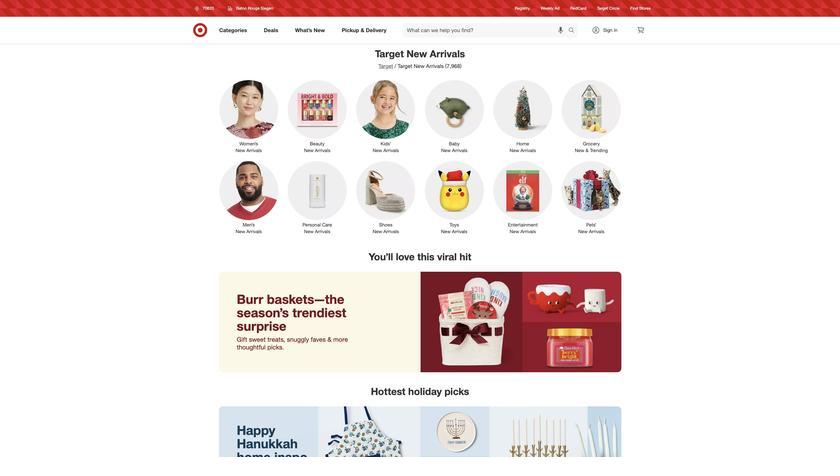 Task type: vqa. For each thing, say whether or not it's contained in the screenshot.
ARRIVALS inside the Women's New Arrivals
yes



Task type: locate. For each thing, give the bounding box(es) containing it.
arrivals inside shoes new arrivals
[[383, 229, 399, 234]]

new inside toys new arrivals
[[441, 229, 451, 234]]

arrivals down toys
[[452, 229, 467, 234]]

& right pickup at the left of the page
[[361, 27, 364, 33]]

arrivals inside kids' new arrivals
[[383, 148, 399, 153]]

arrivals inside home new arrivals
[[520, 148, 536, 153]]

target circle
[[597, 6, 620, 11]]

arrivals down entertainment
[[520, 229, 536, 234]]

surprise
[[237, 319, 286, 334]]

arrivals down baby
[[452, 148, 467, 153]]

picks
[[445, 386, 469, 398]]

men's
[[243, 222, 255, 228]]

arrivals down home
[[520, 148, 536, 153]]

snuggly
[[287, 336, 309, 343]]

new for pets'
[[578, 229, 588, 234]]

new for kids'
[[373, 148, 382, 153]]

what's
[[295, 27, 312, 33]]

thoughtful
[[237, 343, 266, 351]]

arrivals down pets'
[[589, 229, 604, 234]]

70820 button
[[191, 2, 221, 14]]

1 horizontal spatial &
[[361, 27, 364, 33]]

search
[[565, 27, 581, 34]]

entertainment new arrivals
[[508, 222, 538, 234]]

circle
[[609, 6, 620, 11]]

new inside 'men's new arrivals'
[[236, 229, 245, 234]]

trendiest
[[292, 305, 346, 321]]

arrivals down 'shoes'
[[383, 229, 399, 234]]

care
[[322, 222, 332, 228]]

& inside grocery new & trending
[[586, 148, 589, 153]]

target left circle
[[597, 6, 608, 11]]

arrivals down care
[[315, 229, 330, 234]]

new inside baby new arrivals
[[441, 148, 451, 153]]

deals link
[[258, 23, 287, 38]]

hit
[[460, 251, 471, 263]]

what's new link
[[289, 23, 333, 38]]

arrivals for men's
[[246, 229, 262, 234]]

target up target link
[[375, 48, 404, 60]]

arrivals inside 'men's new arrivals'
[[246, 229, 262, 234]]

redcard
[[570, 6, 586, 11]]

in
[[614, 27, 618, 33]]

toys
[[450, 222, 459, 228]]

arrivals inside baby new arrivals
[[452, 148, 467, 153]]

new
[[314, 27, 325, 33], [407, 48, 427, 60], [414, 63, 425, 69], [236, 148, 245, 153], [304, 148, 314, 153], [373, 148, 382, 153], [441, 148, 451, 153], [510, 148, 519, 153], [575, 148, 584, 153], [236, 229, 245, 234], [304, 229, 314, 234], [373, 229, 382, 234], [441, 229, 451, 234], [510, 229, 519, 234], [578, 229, 588, 234]]

new for shoes
[[373, 229, 382, 234]]

What can we help you find? suggestions appear below search field
[[403, 23, 570, 38]]

arrivals inside beauty new arrivals
[[315, 148, 330, 153]]

home new arrivals
[[510, 141, 536, 153]]

faves
[[311, 336, 326, 343]]

personal
[[302, 222, 321, 228]]

delivery
[[366, 27, 387, 33]]

new inside kids' new arrivals
[[373, 148, 382, 153]]

arrivals up (7,968)
[[430, 48, 465, 60]]

sign in
[[603, 27, 618, 33]]

search button
[[565, 23, 581, 39]]

& down grocery
[[586, 148, 589, 153]]

deals
[[264, 27, 278, 33]]

baton rouge siegen button
[[224, 2, 278, 14]]

find stores link
[[630, 6, 651, 11]]

weekly
[[541, 6, 554, 11]]

arrivals for kids'
[[383, 148, 399, 153]]

new for entertainment
[[510, 229, 519, 234]]

new for target
[[407, 48, 427, 60]]

grocery
[[583, 141, 600, 147]]

shoes new arrivals
[[373, 222, 399, 234]]

women's new arrivals
[[236, 141, 262, 153]]

target left /
[[378, 63, 393, 69]]

arrivals down beauty
[[315, 148, 330, 153]]

new inside entertainment new arrivals
[[510, 229, 519, 234]]

baton
[[236, 6, 247, 11]]

sign
[[603, 27, 613, 33]]

you'll love this viral hit
[[369, 251, 471, 263]]

target
[[597, 6, 608, 11], [375, 48, 404, 60], [378, 63, 393, 69], [398, 63, 412, 69]]

arrivals down women's
[[246, 148, 262, 153]]

new for baby
[[441, 148, 451, 153]]

women's
[[239, 141, 258, 147]]

rouge
[[248, 6, 260, 11]]

personal care new arrivals
[[302, 222, 332, 234]]

arrivals
[[430, 48, 465, 60], [426, 63, 444, 69], [246, 148, 262, 153], [315, 148, 330, 153], [383, 148, 399, 153], [452, 148, 467, 153], [520, 148, 536, 153], [246, 229, 262, 234], [315, 229, 330, 234], [383, 229, 399, 234], [452, 229, 467, 234], [520, 229, 536, 234], [589, 229, 604, 234]]

new inside grocery new & trending
[[575, 148, 584, 153]]

sign in link
[[586, 23, 628, 38]]

0 horizontal spatial &
[[328, 336, 332, 343]]

arrivals for women's
[[246, 148, 262, 153]]

new inside home new arrivals
[[510, 148, 519, 153]]

redcard link
[[570, 6, 586, 11]]

baby new arrivals
[[441, 141, 467, 153]]

& left more at the bottom left of page
[[328, 336, 332, 343]]

new inside pets' new arrivals
[[578, 229, 588, 234]]

arrivals down kids'
[[383, 148, 399, 153]]

arrivals inside pets' new arrivals
[[589, 229, 604, 234]]

what's new
[[295, 27, 325, 33]]

2 horizontal spatial &
[[586, 148, 589, 153]]

happy hanukkah home inspo
[[237, 423, 308, 457]]

find stores
[[630, 6, 651, 11]]

categories link
[[213, 23, 255, 38]]

siegen
[[261, 6, 273, 11]]

arrivals down men's
[[246, 229, 262, 234]]

2 vertical spatial &
[[328, 336, 332, 343]]

1 vertical spatial &
[[586, 148, 589, 153]]

new inside women's new arrivals
[[236, 148, 245, 153]]

&
[[361, 27, 364, 33], [586, 148, 589, 153], [328, 336, 332, 343]]

new inside beauty new arrivals
[[304, 148, 314, 153]]

pets' new arrivals
[[578, 222, 604, 234]]

arrivals inside women's new arrivals
[[246, 148, 262, 153]]

target link
[[378, 63, 393, 69]]

pets'
[[586, 222, 596, 228]]

new inside shoes new arrivals
[[373, 229, 382, 234]]

hanukkah
[[237, 436, 298, 452]]

arrivals inside entertainment new arrivals
[[520, 229, 536, 234]]

arrivals for beauty
[[315, 148, 330, 153]]

arrivals inside toys new arrivals
[[452, 229, 467, 234]]



Task type: describe. For each thing, give the bounding box(es) containing it.
registry link
[[515, 6, 530, 11]]

arrivals for baby
[[452, 148, 467, 153]]

weekly ad link
[[541, 6, 560, 11]]

new inside personal care new arrivals
[[304, 229, 314, 234]]

/
[[394, 63, 396, 69]]

kids' new arrivals
[[373, 141, 399, 153]]

baby
[[449, 141, 460, 147]]

men's new arrivals
[[236, 222, 262, 234]]

arrivals for entertainment
[[520, 229, 536, 234]]

& inside burr baskets—the season's trendiest surprise gift sweet treats, snuggly faves & more thoughtful picks.
[[328, 336, 332, 343]]

new for grocery
[[575, 148, 584, 153]]

love
[[396, 251, 415, 263]]

more
[[333, 336, 348, 343]]

treats,
[[267, 336, 285, 343]]

arrivals for pets'
[[589, 229, 604, 234]]

kids'
[[381, 141, 391, 147]]

new for home
[[510, 148, 519, 153]]

gift
[[237, 336, 247, 343]]

arrivals for home
[[520, 148, 536, 153]]

categories
[[219, 27, 247, 33]]

home
[[237, 450, 271, 457]]

weekly ad
[[541, 6, 560, 11]]

new for toys
[[441, 229, 451, 234]]

season's
[[237, 305, 289, 321]]

inspo
[[274, 450, 308, 457]]

pickup
[[342, 27, 359, 33]]

baton rouge siegen
[[236, 6, 273, 11]]

new for beauty
[[304, 148, 314, 153]]

viral
[[437, 251, 457, 263]]

grocery new & trending
[[575, 141, 608, 153]]

shoes
[[379, 222, 392, 228]]

0 vertical spatial &
[[361, 27, 364, 33]]

target circle link
[[597, 6, 620, 11]]

arrivals inside personal care new arrivals
[[315, 229, 330, 234]]

entertainment
[[508, 222, 538, 228]]

new for men's
[[236, 229, 245, 234]]

burr baskets—the season's trendiest surprise gift sweet treats, snuggly faves & more thoughtful picks.
[[237, 292, 348, 351]]

70820
[[203, 6, 214, 11]]

pickup & delivery
[[342, 27, 387, 33]]

you'll
[[369, 251, 393, 263]]

sweet
[[249, 336, 266, 343]]

toys new arrivals
[[441, 222, 467, 234]]

arrivals for toys
[[452, 229, 467, 234]]

ad
[[555, 6, 560, 11]]

trending
[[590, 148, 608, 153]]

target new arrivals target / target new arrivals (7,968)
[[375, 48, 465, 69]]

home
[[517, 141, 529, 147]]

target right /
[[398, 63, 412, 69]]

find
[[630, 6, 638, 11]]

happy
[[237, 423, 275, 438]]

hottest holiday picks
[[371, 386, 469, 398]]

hottest
[[371, 386, 405, 398]]

beauty
[[310, 141, 325, 147]]

stores
[[639, 6, 651, 11]]

this
[[417, 251, 434, 263]]

holiday
[[408, 386, 442, 398]]

registry
[[515, 6, 530, 11]]

pickup & delivery link
[[336, 23, 395, 38]]

arrivals for target
[[430, 48, 465, 60]]

new for what's
[[314, 27, 325, 33]]

picks.
[[267, 343, 284, 351]]

burr
[[237, 292, 263, 307]]

beauty new arrivals
[[304, 141, 330, 153]]

new for women's
[[236, 148, 245, 153]]

arrivals for shoes
[[383, 229, 399, 234]]

baskets—the
[[267, 292, 344, 307]]

(7,968)
[[445, 63, 462, 69]]

arrivals left (7,968)
[[426, 63, 444, 69]]



